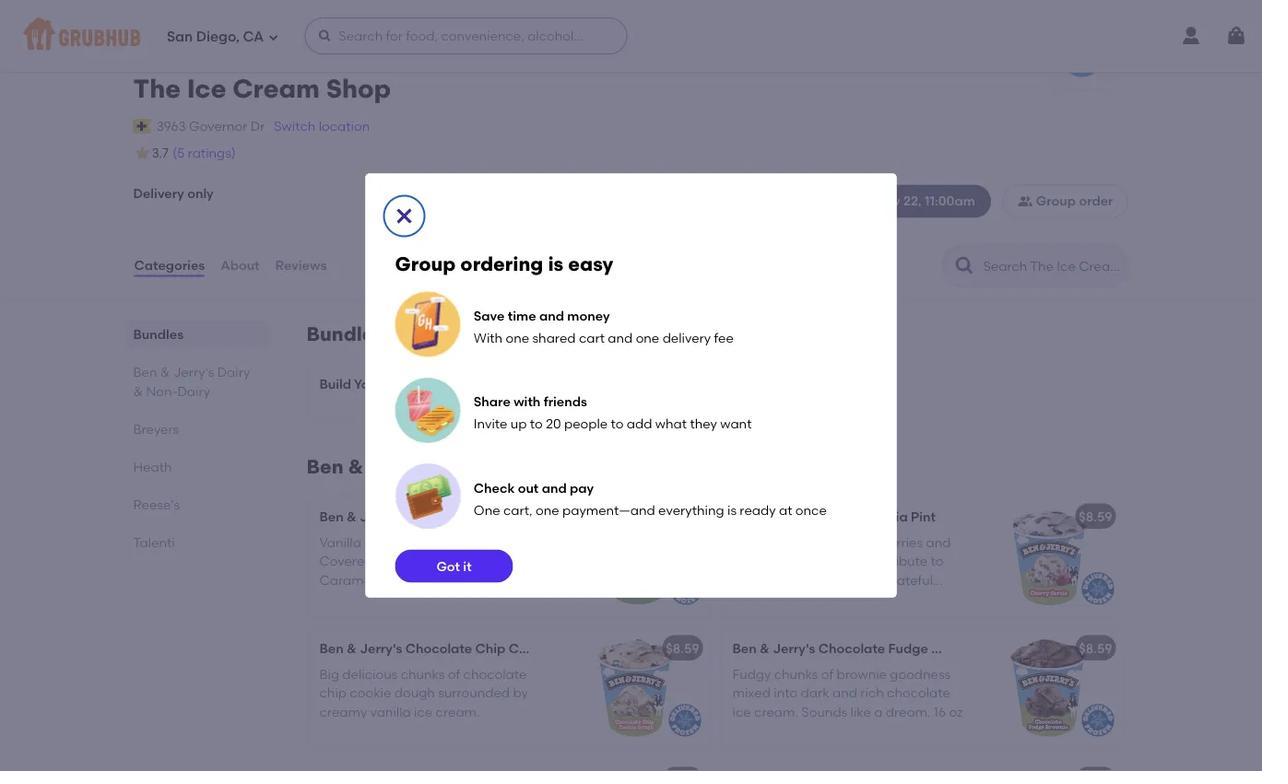 Task type: locate. For each thing, give the bounding box(es) containing it.
what
[[655, 416, 687, 432]]

1 horizontal spatial ice
[[732, 704, 751, 720]]

0 horizontal spatial cream.
[[436, 704, 480, 720]]

ice inside cherry ice cream with cherries and fudge flakes. a euphoric tribute to guitarist jerry garcia & grateful dead fans everywhere. 16 oz.
[[778, 535, 797, 551]]

shop
[[326, 73, 391, 104]]

1 cream. from the left
[[436, 704, 480, 720]]

garcia up everywhere.
[[822, 572, 865, 588]]

0 horizontal spatial non-
[[146, 384, 177, 399]]

chunks inside fudgy chunks of brownie goodness mixed into dark and rich chocolate ice cream. sounds like a dream. 16 oz
[[774, 667, 818, 683]]

cherry up fudge
[[732, 535, 775, 551]]

your
[[354, 376, 382, 392]]

is left the easy
[[548, 252, 564, 276]]

sounds
[[801, 704, 847, 720]]

0 vertical spatial non-
[[146, 384, 177, 399]]

3963 governor dr button
[[156, 116, 266, 136]]

to left add
[[611, 416, 624, 432]]

1 chocolate from the left
[[405, 641, 472, 656]]

2 of from the left
[[821, 667, 834, 683]]

1 horizontal spatial of
[[821, 667, 834, 683]]

1 horizontal spatial group
[[1036, 193, 1076, 209]]

garcia up 'cherries'
[[864, 509, 908, 525]]

ben for ben & jerry's chocolate fudge brownie pint image
[[732, 641, 757, 656]]

1 horizontal spatial non-
[[516, 455, 564, 479]]

1 vertical spatial chocolate
[[887, 686, 950, 701]]

dough
[[394, 686, 435, 701]]

0 vertical spatial group
[[1036, 193, 1076, 209]]

to inside cherry ice cream with cherries and fudge flakes. a euphoric tribute to guitarist jerry garcia & grateful dead fans everywhere. 16 oz.
[[931, 554, 944, 569]]

1 vertical spatial garcia
[[822, 572, 865, 588]]

0 horizontal spatial to
[[530, 416, 543, 432]]

1 horizontal spatial chunks
[[774, 667, 818, 683]]

surrounded
[[438, 686, 510, 701]]

chocolate
[[463, 667, 527, 683], [887, 686, 950, 701]]

search icon image
[[954, 255, 976, 277]]

by
[[513, 686, 528, 701]]

ben & jerry's chocolate chip cookie dough pint image
[[572, 628, 710, 748]]

0 horizontal spatial with
[[514, 394, 541, 409]]

group right people icon
[[1036, 193, 1076, 209]]

0 horizontal spatial 16
[[878, 591, 890, 607]]

to right tribute
[[931, 554, 944, 569]]

they
[[690, 416, 717, 432]]

of inside fudgy chunks of brownie goodness mixed into dark and rich chocolate ice cream. sounds like a dream. 16 oz
[[821, 667, 834, 683]]

breyers tab
[[133, 420, 262, 439]]

only
[[187, 186, 214, 201]]

16
[[878, 591, 890, 607], [934, 704, 946, 720]]

0 horizontal spatial is
[[548, 252, 564, 276]]

group inside group order 'button'
[[1036, 193, 1076, 209]]

big delicious chunks of chocolate chip cookie dough surrounded by creamy vanilla ice cream.
[[319, 667, 528, 720]]

chunks
[[401, 667, 445, 683], [774, 667, 818, 683]]

cream.
[[436, 704, 480, 720], [754, 704, 798, 720]]

goodness
[[890, 667, 951, 683]]

with inside share with friends invite up to 20 people to add what they want
[[514, 394, 541, 409]]

and up tribute
[[926, 535, 951, 551]]

the ice cream shop
[[133, 73, 391, 104]]

svg image
[[1225, 25, 1247, 47]]

one
[[506, 330, 529, 346], [636, 330, 659, 346], [536, 502, 559, 518]]

dairy
[[217, 364, 250, 380], [177, 384, 210, 399], [439, 455, 491, 479], [564, 455, 617, 479]]

dream.
[[886, 704, 931, 720]]

&
[[160, 364, 170, 380], [133, 384, 143, 399], [348, 455, 363, 479], [496, 455, 511, 479], [347, 509, 357, 525], [760, 509, 770, 525], [869, 572, 878, 588], [347, 641, 357, 656], [760, 641, 770, 656]]

save
[[474, 308, 505, 323]]

0 vertical spatial with
[[514, 394, 541, 409]]

oz.
[[893, 591, 910, 607]]

one down out
[[536, 502, 559, 518]]

1 vertical spatial 16
[[934, 704, 946, 720]]

group for group order
[[1036, 193, 1076, 209]]

1 horizontal spatial is
[[727, 502, 737, 518]]

$8.59 for ben & jerry's americone dream pint
[[666, 509, 699, 525]]

ben & jerry's milk & cookies pint image
[[985, 760, 1123, 772]]

1 of from the left
[[448, 667, 460, 683]]

chunks up the into
[[774, 667, 818, 683]]

group
[[1036, 193, 1076, 209], [395, 252, 456, 276]]

0 horizontal spatial ben & jerry's dairy & non-dairy
[[133, 364, 250, 399]]

ratings)
[[188, 145, 236, 161]]

ben & jerry's cherry garcia pint image
[[985, 496, 1123, 616]]

0 horizontal spatial bundles
[[133, 327, 183, 342]]

0 horizontal spatial group
[[395, 252, 456, 276]]

cream. down the into
[[754, 704, 798, 720]]

(5
[[172, 145, 185, 161]]

0 horizontal spatial svg image
[[268, 32, 279, 43]]

with up up
[[514, 394, 541, 409]]

ice down the mixed
[[732, 704, 751, 720]]

dairy up the check
[[439, 455, 491, 479]]

heath tab
[[133, 458, 262, 477]]

mixed
[[732, 686, 771, 701]]

1 horizontal spatial ben & jerry's dairy & non-dairy
[[307, 455, 617, 479]]

chocolate
[[405, 641, 472, 656], [818, 641, 885, 656]]

0 vertical spatial chocolate
[[463, 667, 527, 683]]

jerry's left the americone
[[360, 509, 402, 525]]

cream. down the surrounded
[[436, 704, 480, 720]]

chunks up dough
[[401, 667, 445, 683]]

jerry
[[787, 572, 819, 588]]

ice down dough
[[414, 704, 433, 720]]

euphoric
[[827, 554, 883, 569]]

and right out
[[542, 480, 567, 496]]

bundles up build
[[307, 322, 384, 346]]

jerry's for the ben & jerry's chocolate chip cookie dough pint image
[[360, 641, 402, 656]]

jerry's for ben & jerry's americone dream pint
[[360, 509, 402, 525]]

16 inside cherry ice cream with cherries and fudge flakes. a euphoric tribute to guitarist jerry garcia & grateful dead fans everywhere. 16 oz.
[[878, 591, 890, 607]]

of up 'dark' at bottom
[[821, 667, 834, 683]]

group ordering is easy
[[395, 252, 613, 276]]

16 left oz
[[934, 704, 946, 720]]

1 chunks from the left
[[401, 667, 445, 683]]

0 horizontal spatial of
[[448, 667, 460, 683]]

chunks inside big delicious chunks of chocolate chip cookie dough surrounded by creamy vanilla ice cream.
[[401, 667, 445, 683]]

16 left oz.
[[878, 591, 890, 607]]

dairy up pay
[[564, 455, 617, 479]]

garcia inside cherry ice cream with cherries and fudge flakes. a euphoric tribute to guitarist jerry garcia & grateful dead fans everywhere. 16 oz.
[[822, 572, 865, 588]]

one left delivery
[[636, 330, 659, 346]]

with inside cherry ice cream with cherries and fudge flakes. a euphoric tribute to guitarist jerry garcia & grateful dead fans everywhere. 16 oz.
[[844, 535, 870, 551]]

of inside big delicious chunks of chocolate chip cookie dough surrounded by creamy vanilla ice cream.
[[448, 667, 460, 683]]

ca
[[243, 29, 264, 45]]

non- up 'breyers'
[[146, 384, 177, 399]]

chocolate up brownie
[[818, 641, 885, 656]]

ice up flakes.
[[778, 535, 797, 551]]

2 chunks from the left
[[774, 667, 818, 683]]

chocolate down the chip
[[463, 667, 527, 683]]

group for group ordering is easy
[[395, 252, 456, 276]]

ben & jerry's dairy & non-dairy down 'bundles' tab
[[133, 364, 250, 399]]

bundles up 'ben & jerry's dairy & non-dairy' tab
[[133, 327, 183, 342]]

1 horizontal spatial cherry
[[818, 509, 861, 525]]

1 vertical spatial non-
[[516, 455, 564, 479]]

chocolate inside big delicious chunks of chocolate chip cookie dough surrounded by creamy vanilla ice cream.
[[463, 667, 527, 683]]

build your own bundle button
[[308, 363, 710, 419]]

tribute
[[886, 554, 928, 569]]

2 chocolate from the left
[[818, 641, 885, 656]]

1 vertical spatial cherry
[[732, 535, 775, 551]]

1 horizontal spatial svg image
[[317, 29, 332, 43]]

chocolate up big delicious chunks of chocolate chip cookie dough surrounded by creamy vanilla ice cream.
[[405, 641, 472, 656]]

chocolate down goodness
[[887, 686, 950, 701]]

and inside "check out and pay one cart, one payment—and everything is ready at once"
[[542, 480, 567, 496]]

about button
[[220, 233, 260, 299]]

non- up out
[[516, 455, 564, 479]]

to
[[530, 416, 543, 432], [611, 416, 624, 432], [931, 554, 944, 569]]

0 horizontal spatial chunks
[[401, 667, 445, 683]]

jerry's for ben & jerry's chocolate fudge brownie pint image
[[773, 641, 815, 656]]

payment—and
[[562, 502, 655, 518]]

talenti
[[133, 535, 175, 551]]

ben & jerry's cherry garcia pint
[[732, 509, 936, 525]]

0 vertical spatial 16
[[878, 591, 890, 607]]

0 vertical spatial is
[[548, 252, 564, 276]]

switch location
[[274, 118, 370, 134]]

ben & jerry's half baked pint image
[[572, 760, 710, 772]]

creamy
[[319, 704, 367, 720]]

ben & jerry's chocolate chip cookie dough pint
[[319, 641, 627, 656]]

ben & jerry's dairy & non-dairy inside 'ben & jerry's dairy & non-dairy' tab
[[133, 364, 250, 399]]

group up the save time and money image
[[395, 252, 456, 276]]

1 horizontal spatial with
[[844, 535, 870, 551]]

is left ready
[[727, 502, 737, 518]]

ice inside big delicious chunks of chocolate chip cookie dough surrounded by creamy vanilla ice cream.
[[414, 704, 433, 720]]

cart,
[[503, 502, 532, 518]]

1 horizontal spatial bundles
[[307, 322, 384, 346]]

1 horizontal spatial 16
[[934, 704, 946, 720]]

2 horizontal spatial ice
[[778, 535, 797, 551]]

of up the surrounded
[[448, 667, 460, 683]]

dairy up breyers tab
[[177, 384, 210, 399]]

1 horizontal spatial chocolate
[[887, 686, 950, 701]]

0 horizontal spatial cherry
[[732, 535, 775, 551]]

fans
[[770, 591, 796, 607]]

non-
[[146, 384, 177, 399], [516, 455, 564, 479]]

0 horizontal spatial chocolate
[[463, 667, 527, 683]]

and
[[539, 308, 564, 323], [608, 330, 633, 346], [542, 480, 567, 496], [926, 535, 951, 551], [832, 686, 857, 701]]

build
[[319, 376, 351, 392]]

ice inside fudgy chunks of brownie goodness mixed into dark and rich chocolate ice cream. sounds like a dream. 16 oz
[[732, 704, 751, 720]]

ordering
[[460, 252, 543, 276]]

it
[[463, 558, 472, 574]]

ice
[[187, 73, 226, 104]]

star icon image
[[133, 144, 152, 162]]

0 horizontal spatial chocolate
[[405, 641, 472, 656]]

jerry's down 'bundles' tab
[[173, 364, 214, 380]]

0 horizontal spatial ice
[[414, 704, 433, 720]]

1 horizontal spatial chocolate
[[818, 641, 885, 656]]

dairy down 'bundles' tab
[[217, 364, 250, 380]]

svg image
[[317, 29, 332, 43], [268, 32, 279, 43], [393, 205, 415, 227]]

$8.59 for ben & jerry's cherry garcia pint
[[1079, 509, 1112, 525]]

0 vertical spatial cherry
[[818, 509, 861, 525]]

pint
[[524, 509, 549, 525], [911, 509, 936, 525], [602, 641, 627, 656], [985, 641, 1010, 656]]

1 horizontal spatial cream.
[[754, 704, 798, 720]]

people icon image
[[1018, 194, 1032, 209]]

0 vertical spatial ben & jerry's dairy & non-dairy
[[133, 364, 250, 399]]

add
[[627, 416, 652, 432]]

dream
[[478, 509, 521, 525]]

switch
[[274, 118, 316, 134]]

ben & jerry's dairy & non-dairy up the check
[[307, 455, 617, 479]]

2 horizontal spatial svg image
[[393, 205, 415, 227]]

is inside "check out and pay one cart, one payment—and everything is ready at once"
[[727, 502, 737, 518]]

fudge
[[732, 554, 769, 569]]

talenti tab
[[133, 533, 262, 552]]

into
[[774, 686, 798, 701]]

1 vertical spatial group
[[395, 252, 456, 276]]

ice
[[778, 535, 797, 551], [414, 704, 433, 720], [732, 704, 751, 720]]

1 horizontal spatial one
[[536, 502, 559, 518]]

a
[[874, 704, 883, 720]]

everything
[[658, 502, 724, 518]]

one down time
[[506, 330, 529, 346]]

0 horizontal spatial one
[[506, 330, 529, 346]]

jerry's up delicious
[[360, 641, 402, 656]]

$8.59 for ben & jerry's chocolate fudge brownie pint
[[1079, 641, 1112, 656]]

main navigation navigation
[[0, 0, 1262, 72]]

ben for ben & jerry's americone dream pint
[[319, 509, 344, 525]]

1 vertical spatial is
[[727, 502, 737, 518]]

ben & jerry's dairy & non-dairy
[[133, 364, 250, 399], [307, 455, 617, 479]]

the ice cream shop logo image
[[1050, 25, 1114, 89]]

with up euphoric
[[844, 535, 870, 551]]

fee
[[714, 330, 734, 346]]

jerry's up the into
[[773, 641, 815, 656]]

and up shared
[[539, 308, 564, 323]]

cherry up cream
[[818, 509, 861, 525]]

jerry's
[[173, 364, 214, 380], [368, 455, 434, 479], [360, 509, 402, 525], [360, 641, 402, 656], [773, 641, 815, 656]]

cherry
[[818, 509, 861, 525], [732, 535, 775, 551]]

chip
[[475, 641, 506, 656]]

2 cream. from the left
[[754, 704, 798, 720]]

2 horizontal spatial to
[[931, 554, 944, 569]]

subscription pass image
[[133, 119, 152, 134]]

1 vertical spatial with
[[844, 535, 870, 551]]

got it
[[436, 558, 472, 574]]

and up the like
[[832, 686, 857, 701]]

to left 20
[[530, 416, 543, 432]]



Task type: describe. For each thing, give the bounding box(es) containing it.
guitarist
[[732, 572, 784, 588]]

22,
[[903, 193, 922, 209]]

delivery
[[133, 186, 184, 201]]

20
[[546, 416, 561, 432]]

& inside cherry ice cream with cherries and fudge flakes. a euphoric tribute to guitarist jerry garcia & grateful dead fans everywhere. 16 oz.
[[869, 572, 878, 588]]

chocolate for of
[[405, 641, 472, 656]]

rich
[[860, 686, 884, 701]]

1 horizontal spatial to
[[611, 416, 624, 432]]

location
[[319, 118, 370, 134]]

ben for the ben & jerry's cherry garcia pint image
[[732, 509, 757, 525]]

16 inside fudgy chunks of brownie goodness mixed into dark and rich chocolate ice cream. sounds like a dream. 16 oz
[[934, 704, 946, 720]]

governor
[[189, 118, 247, 134]]

vanilla
[[370, 704, 411, 720]]

fudge
[[888, 641, 928, 656]]

bundle
[[417, 376, 461, 392]]

check
[[474, 480, 515, 496]]

categories
[[134, 258, 205, 273]]

pint down out
[[524, 509, 549, 525]]

heath
[[133, 459, 172, 475]]

build your own bundle
[[319, 376, 461, 392]]

flakes.
[[772, 554, 812, 569]]

ready
[[740, 502, 776, 518]]

dark
[[801, 686, 829, 701]]

cream. inside fudgy chunks of brownie goodness mixed into dark and rich chocolate ice cream. sounds like a dream. 16 oz
[[754, 704, 798, 720]]

fudgy chunks of brownie goodness mixed into dark and rich chocolate ice cream. sounds like a dream. 16 oz
[[732, 667, 963, 720]]

friends
[[544, 394, 587, 409]]

bundles tab
[[133, 325, 262, 344]]

a
[[815, 554, 824, 569]]

reviews
[[275, 258, 327, 273]]

0 vertical spatial garcia
[[864, 509, 908, 525]]

cream. inside big delicious chunks of chocolate chip cookie dough surrounded by creamy vanilla ice cream.
[[436, 704, 480, 720]]

and inside fudgy chunks of brownie goodness mixed into dark and rich chocolate ice cream. sounds like a dream. 16 oz
[[832, 686, 857, 701]]

cherry ice cream with cherries and fudge flakes. a euphoric tribute to guitarist jerry garcia & grateful dead fans everywhere. 16 oz.
[[732, 535, 951, 607]]

time
[[508, 308, 536, 323]]

americone
[[405, 509, 475, 525]]

switch location button
[[273, 116, 371, 136]]

about
[[220, 258, 260, 273]]

ben & jerry's americone dream pint
[[319, 509, 549, 525]]

pint right dough
[[602, 641, 627, 656]]

cookie
[[509, 641, 554, 656]]

ben & jerry's dairy & non-dairy tab
[[133, 363, 262, 401]]

save time and money with one shared cart and one delivery fee
[[474, 308, 734, 346]]

and right cart
[[608, 330, 633, 346]]

2 horizontal spatial one
[[636, 330, 659, 346]]

oz
[[949, 704, 963, 720]]

once
[[795, 502, 827, 518]]

easy
[[568, 252, 613, 276]]

out
[[518, 480, 539, 496]]

ben for the ben & jerry's chocolate chip cookie dough pint image
[[319, 641, 344, 656]]

money
[[567, 308, 610, 323]]

fudgy
[[732, 667, 771, 683]]

brownie
[[931, 641, 982, 656]]

ben inside the ben & jerry's dairy & non-dairy
[[133, 364, 157, 380]]

share
[[474, 394, 511, 409]]

3963 governor dr
[[156, 118, 265, 134]]

at
[[779, 502, 792, 518]]

cherry inside cherry ice cream with cherries and fudge flakes. a euphoric tribute to guitarist jerry garcia & grateful dead fans everywhere. 16 oz.
[[732, 535, 775, 551]]

dough
[[557, 641, 599, 656]]

invite
[[474, 416, 507, 432]]

1 vertical spatial ben & jerry's dairy & non-dairy
[[307, 455, 617, 479]]

delivery only
[[133, 186, 214, 201]]

group order button
[[1002, 185, 1129, 218]]

reese's tab
[[133, 495, 262, 515]]

group order
[[1036, 193, 1113, 209]]

share with friends image
[[395, 377, 460, 444]]

11:00am
[[925, 193, 975, 209]]

reese's
[[133, 497, 180, 513]]

check out and pay one cart, one payment—and everything is ready at once
[[474, 480, 827, 518]]

cream
[[232, 73, 320, 104]]

Search The Ice Cream Shop search field
[[981, 257, 1122, 275]]

own
[[385, 376, 414, 392]]

share with friends invite up to 20 people to add what they want
[[474, 394, 752, 432]]

$8.59 for ben & jerry's chocolate chip cookie dough pint
[[666, 641, 699, 656]]

ben & jerry's chocolate fudge brownie pint
[[732, 641, 1010, 656]]

shared
[[532, 330, 576, 346]]

order
[[1079, 193, 1113, 209]]

pint right the brownie
[[985, 641, 1010, 656]]

jerry's
[[773, 509, 815, 525]]

reviews button
[[274, 233, 328, 299]]

diego,
[[196, 29, 240, 45]]

pint up 'cherries'
[[911, 509, 936, 525]]

cream
[[800, 535, 841, 551]]

jerry's up ben & jerry's americone dream pint
[[368, 455, 434, 479]]

san
[[167, 29, 193, 45]]

3.7
[[152, 145, 169, 161]]

san diego, ca
[[167, 29, 264, 45]]

ben & jerry's americone dream pint image
[[572, 496, 710, 616]]

nov 22, 11:00am
[[875, 193, 975, 209]]

one inside "check out and pay one cart, one payment—and everything is ready at once"
[[536, 502, 559, 518]]

nov 22, 11:00am button
[[841, 185, 991, 218]]

and inside cherry ice cream with cherries and fudge flakes. a euphoric tribute to guitarist jerry garcia & grateful dead fans everywhere. 16 oz.
[[926, 535, 951, 551]]

non- inside tab
[[146, 384, 177, 399]]

ben & jerry's chocolate fudge brownie pint image
[[985, 628, 1123, 748]]

jerry's inside tab
[[173, 364, 214, 380]]

bundles inside tab
[[133, 327, 183, 342]]

brownie
[[837, 667, 887, 683]]

got it button
[[395, 550, 513, 583]]

chocolate inside fudgy chunks of brownie goodness mixed into dark and rich chocolate ice cream. sounds like a dream. 16 oz
[[887, 686, 950, 701]]

chocolate for brownie
[[818, 641, 885, 656]]

save time and money image
[[395, 292, 460, 357]]

up
[[511, 416, 527, 432]]

with
[[474, 330, 503, 346]]

check out and pay image
[[395, 464, 461, 530]]

big
[[319, 667, 339, 683]]

delivery
[[662, 330, 711, 346]]

grateful
[[881, 572, 933, 588]]

3963
[[156, 118, 186, 134]]

categories button
[[133, 233, 206, 299]]

dr
[[251, 118, 265, 134]]



Task type: vqa. For each thing, say whether or not it's contained in the screenshot.
right NON-
yes



